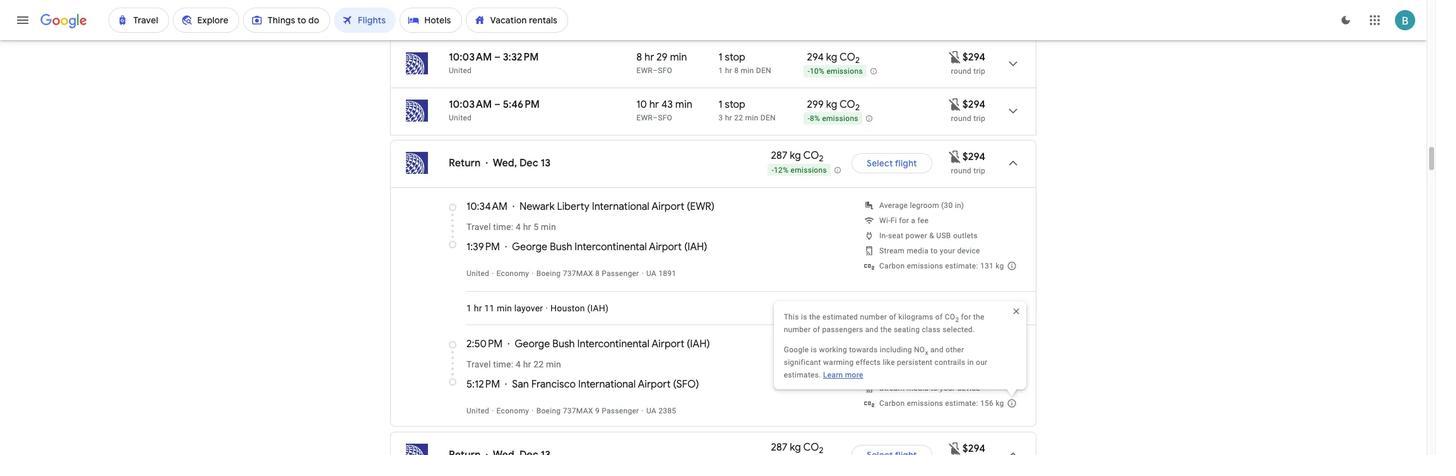 Task type: describe. For each thing, give the bounding box(es) containing it.
13
[[541, 157, 551, 170]]

fee for newark liberty international airport ( ewr )
[[918, 217, 929, 225]]

this
[[784, 313, 799, 322]]

emissions for 294
[[827, 67, 863, 76]]

in-seat power outlet
[[879, 369, 950, 378]]

co for 294 kg co 2
[[840, 51, 855, 64]]

2 vertical spatial iah
[[690, 338, 707, 351]]

3 round trip from the top
[[951, 167, 986, 176]]

more
[[846, 371, 864, 380]]

2 horizontal spatial of
[[936, 313, 943, 322]]

299
[[807, 98, 824, 111]]

your for newark liberty international airport ( ewr )
[[940, 247, 955, 256]]

travel time: 4 hr 5 min
[[467, 222, 556, 232]]

travel time: 4 hr 22 min
[[467, 360, 561, 370]]

to for newark liberty international airport ( ewr )
[[931, 247, 938, 256]]

round trip for 294
[[951, 67, 986, 76]]

fi for george bush intercontinental airport ( iah )
[[891, 354, 897, 363]]

persistent
[[898, 359, 933, 368]]

kg for 299 kg co 2
[[826, 98, 837, 111]]

- for 287
[[772, 166, 774, 175]]

united down 5:12 pm text box
[[467, 407, 489, 416]]

287 kg co 2
[[771, 150, 824, 165]]

co for 287 kg co 2
[[803, 150, 819, 163]]

fi for newark liberty international airport ( ewr )
[[891, 217, 897, 225]]

8 inside 8 hr 29 min ewr – sfo
[[637, 51, 642, 64]]

power for outlet
[[906, 369, 928, 378]]

2 horizontal spatial the
[[974, 313, 985, 322]]

in- for in-seat power & usb outlets
[[879, 232, 888, 241]]

Arrival time: 5:46 PM. text field
[[503, 98, 540, 111]]

class
[[922, 326, 941, 335]]

main menu image
[[15, 13, 30, 28]]

francisco
[[531, 379, 576, 391]]

international for francisco
[[578, 379, 636, 391]]

for for george bush intercontinental airport ( iah )
[[899, 354, 909, 363]]

boeing 737max 8 passenger
[[536, 270, 639, 278]]

sfo for 43
[[658, 114, 672, 122]]

1 vertical spatial george
[[515, 338, 550, 351]]

den for 299
[[761, 114, 776, 122]]

1:39 pm
[[467, 241, 500, 254]]

min up "francisco" on the bottom of the page
[[546, 360, 561, 370]]

san francisco international airport ( sfo )
[[512, 379, 699, 391]]

Arrival time: 3:32 PM. text field
[[503, 51, 539, 64]]

united down 1:39 pm
[[467, 270, 489, 278]]

selected.
[[943, 326, 975, 335]]

emissions down the in-seat power outlet
[[907, 400, 943, 408]]

2:50 pm
[[467, 338, 503, 351]]

8%
[[810, 114, 820, 123]]

for the number of passengers and the seating class selected.
[[784, 313, 985, 335]]

carbon for newark liberty international airport ( ewr )
[[879, 262, 905, 271]]

0 vertical spatial intercontinental
[[575, 241, 647, 254]]

294
[[807, 51, 824, 64]]

kilograms
[[899, 313, 934, 322]]

liberty
[[557, 201, 590, 213]]

294 us dollars text field for 294's this price for this flight doesn't include overhead bin access. if you need a carry-on bag, use the bags filter to update prices. icon
[[963, 51, 986, 64]]

boeing 737max 9 passenger
[[536, 407, 639, 416]]

– for 5:12 pm
[[490, 4, 497, 16]]

estimates.
[[784, 371, 822, 380]]

3 round from the top
[[951, 167, 972, 176]]

29
[[657, 51, 668, 64]]

international for liberty
[[592, 201, 650, 213]]

3
[[719, 114, 723, 122]]

) for ewr
[[711, 201, 715, 213]]

select
[[867, 158, 893, 169]]

(30 for newark liberty international airport ( ewr )
[[941, 201, 953, 210]]

average legroom (30 in) for george bush intercontinental airport ( iah )
[[879, 339, 964, 348]]

Arrival time: 1:39 PM. text field
[[467, 241, 500, 254]]

ua for intercontinental
[[646, 407, 657, 416]]

in) for george bush intercontinental airport ( iah )
[[955, 339, 964, 348]]

stream for newark liberty international airport ( ewr )
[[879, 247, 905, 256]]

-12% emissions
[[772, 166, 827, 175]]

learn
[[824, 371, 844, 380]]

outlet
[[930, 369, 950, 378]]

dec
[[520, 157, 538, 170]]

0 vertical spatial iah
[[688, 241, 704, 254]]

ua 2385
[[646, 407, 676, 416]]

10 hr 43 min ewr – sfo
[[637, 98, 692, 122]]

1 horizontal spatial the
[[881, 326, 892, 335]]

299 kg co 2
[[807, 98, 860, 113]]

287 for 287 kg co
[[771, 442, 788, 455]]

google
[[784, 346, 809, 355]]

no
[[915, 346, 926, 355]]

min right 5
[[541, 222, 556, 232]]

-8% emissions
[[808, 114, 859, 123]]

select flight button
[[852, 148, 932, 179]]

airport for san francisco international airport
[[638, 379, 671, 391]]

emissions down 'in-seat power & usb outlets' at bottom
[[907, 262, 943, 271]]

economy for 5:12 pm
[[497, 407, 529, 416]]

1 stop 1 hr 8 min den
[[719, 51, 771, 75]]

passengers
[[823, 326, 864, 335]]

return
[[449, 157, 481, 170]]

passenger for international
[[602, 270, 639, 278]]

legroom for george bush intercontinental airport ( iah )
[[910, 339, 939, 348]]

1 down total duration 8 hr 29 min. element
[[719, 66, 723, 75]]

min inside 8 hr 29 min ewr – sfo
[[670, 51, 687, 64]]

effects
[[856, 359, 881, 368]]

0 vertical spatial george
[[512, 241, 547, 254]]

carbon emissions estimate: 131 kg
[[879, 262, 1004, 271]]

co for 299 kg co 2
[[840, 98, 855, 111]]

43
[[661, 98, 673, 111]]

travel for 2:50 pm
[[467, 360, 491, 370]]

10
[[637, 98, 647, 111]]

2 for 299
[[855, 102, 860, 113]]

kg for 294 kg co 2
[[826, 51, 838, 64]]

flight details. leaves newark liberty international airport at 10:03 am on wednesday, december 13 and arrives at san francisco international airport at 3:32 pm on wednesday, december 13. image
[[998, 49, 1028, 79]]

Arrival time: 5:12 PM. text field
[[499, 4, 534, 16]]

this is the estimated number of kilograms of co 2
[[784, 313, 960, 324]]

3 $294 from the top
[[963, 151, 986, 164]]

working
[[820, 346, 848, 355]]

Departure time: 8:00 AM. text field
[[449, 4, 488, 16]]

estimated
[[823, 313, 858, 322]]

10:03 am for 5:46 pm
[[449, 98, 492, 111]]

flight
[[895, 158, 917, 169]]

wed, dec 13
[[493, 157, 551, 170]]

$294 for 294
[[963, 51, 986, 64]]

3 this price for this flight doesn't include overhead bin access. if you need a carry-on bag, use the bags filter to update prices. image from the top
[[947, 442, 963, 456]]

(30 for george bush intercontinental airport ( iah )
[[941, 339, 953, 348]]

stream media to your device for newark liberty international airport ( ewr )
[[879, 247, 980, 256]]

10%
[[810, 67, 825, 76]]

learn more
[[824, 371, 864, 380]]

average legroom (30 in) for newark liberty international airport ( ewr )
[[879, 201, 964, 210]]

1 vertical spatial george bush intercontinental airport ( iah )
[[515, 338, 710, 351]]

seating
[[894, 326, 920, 335]]

round trip for 299
[[951, 114, 986, 123]]

12%
[[774, 166, 789, 175]]

5:46 pm
[[503, 98, 540, 111]]

0 vertical spatial george bush intercontinental airport ( iah )
[[512, 241, 707, 254]]

newark
[[520, 201, 555, 213]]

10:03 am – 5:46 pm united
[[449, 98, 540, 122]]

5:12 pm inside "8:00 am – 5:12 pm united"
[[499, 4, 534, 16]]

131
[[980, 262, 994, 271]]

1 vertical spatial intercontinental
[[577, 338, 650, 351]]

Departure time: 2:50 PM. text field
[[467, 338, 503, 351]]

ua 1891
[[646, 270, 676, 278]]

including
[[880, 346, 912, 355]]

1 horizontal spatial of
[[890, 313, 897, 322]]

11
[[484, 304, 495, 314]]

1 stop flight. element for 10 hr 43 min
[[719, 98, 745, 113]]

leaves newark liberty international airport at 8:00 am on wednesday, december 13 and arrives at san francisco international airport at 5:12 pm on wednesday, december 13. element
[[449, 4, 534, 16]]

estimate: for george bush intercontinental airport ( iah )
[[945, 400, 978, 408]]

kg for 287 kg co
[[790, 442, 801, 455]]

significant
[[784, 359, 822, 368]]

ewr for 10
[[637, 114, 653, 122]]

hr left 5
[[523, 222, 531, 232]]

emissions for 287
[[791, 166, 827, 175]]

united for 5:12 pm
[[449, 19, 472, 28]]

) for sfo
[[696, 379, 699, 391]]

and inside the for the number of passengers and the seating class selected.
[[866, 326, 879, 335]]

737max for bush
[[563, 407, 593, 416]]

in) for newark liberty international airport ( ewr )
[[955, 201, 964, 210]]

time: for 2:50 pm
[[493, 360, 513, 370]]

close dialog image
[[1001, 297, 1032, 327]]

this price for this flight doesn't include overhead bin access. if you need a carry-on bag, use the bags filter to update prices. image for 294
[[947, 50, 963, 65]]

&
[[930, 232, 934, 241]]

layover (1 of 1) is a 1 hr 8 min layover at denver international airport in denver. element
[[719, 66, 801, 76]]

device for george bush intercontinental airport ( iah )
[[957, 384, 980, 393]]

wi- for george bush intercontinental airport ( iah )
[[879, 354, 891, 363]]

economy for 1:39 pm
[[497, 270, 529, 278]]

156
[[980, 400, 994, 408]]

stop for 10 hr 43 min
[[725, 98, 745, 111]]

co inside this is the estimated number of kilograms of co 2
[[945, 313, 956, 322]]

3:32 pm
[[503, 51, 539, 64]]

1 vertical spatial bush
[[553, 338, 575, 351]]

294 kg co 2
[[807, 51, 860, 66]]

2385
[[659, 407, 676, 416]]

8:00 am
[[449, 4, 488, 16]]

287 kg co
[[771, 442, 819, 455]]

leaves newark liberty international airport at 10:03 am on wednesday, december 13 and arrives at san francisco international airport at 5:46 pm on wednesday, december 13. element
[[449, 98, 540, 111]]

fee for george bush intercontinental airport ( iah )
[[918, 354, 929, 363]]

- for 299
[[808, 114, 810, 123]]

and other significant warming effects like persistent contrails in our estimates.
[[784, 346, 988, 380]]

1 hr 11 min layover
[[467, 304, 543, 314]]

2 vertical spatial 8
[[595, 270, 600, 278]]

seat for in-seat power outlet
[[888, 369, 904, 378]]

-10% emissions
[[808, 67, 863, 76]]

average for newark liberty international airport ( ewr )
[[879, 201, 908, 210]]

wi- for newark liberty international airport ( ewr )
[[879, 217, 891, 225]]

your for george bush intercontinental airport ( iah )
[[940, 384, 955, 393]]

min inside 10 hr 43 min ewr – sfo
[[675, 98, 692, 111]]

1891
[[659, 270, 676, 278]]

3 trip from the top
[[974, 167, 986, 176]]

flight details. leaves newark liberty international airport at 10:03 am on wednesday, december 13 and arrives at san francisco international airport at 5:46 pm on wednesday, december 13. image
[[998, 96, 1028, 126]]

number inside this is the estimated number of kilograms of co 2
[[861, 313, 887, 322]]

4 for george bush intercontinental airport ( iah )
[[516, 360, 521, 370]]

usb
[[937, 232, 951, 241]]



Task type: vqa. For each thing, say whether or not it's contained in the screenshot.
PHONE
no



Task type: locate. For each thing, give the bounding box(es) containing it.
for up selected.
[[962, 313, 972, 322]]

x
[[926, 350, 929, 357]]

united inside 10:03 am – 3:32 pm united
[[449, 66, 472, 75]]

travel up 'arrival time: 1:39 pm.' text field
[[467, 222, 491, 232]]

stop for 8 hr 29 min
[[725, 51, 745, 64]]

1 in- from the top
[[879, 232, 888, 241]]

george
[[512, 241, 547, 254], [515, 338, 550, 351]]

1 stream media to your device from the top
[[879, 247, 980, 256]]

2 economy from the top
[[497, 407, 529, 416]]

0 horizontal spatial of
[[813, 326, 821, 335]]

ewr
[[637, 66, 653, 75], [637, 114, 653, 122], [690, 201, 711, 213]]

estimate:
[[945, 262, 978, 271], [945, 400, 978, 408]]

san
[[512, 379, 529, 391]]

houston ( iah )
[[551, 304, 609, 314]]

for inside the for the number of passengers and the seating class selected.
[[962, 313, 972, 322]]

is inside google is working towards including no x
[[811, 346, 817, 355]]

min right 29
[[670, 51, 687, 64]]

0 vertical spatial for
[[899, 217, 909, 225]]

for for newark liberty international airport ( ewr )
[[899, 217, 909, 225]]

0 vertical spatial is
[[802, 313, 808, 322]]

kg inside 287 kg co 2
[[790, 150, 801, 163]]

warming
[[824, 359, 854, 368]]

8:00 am – 5:12 pm united
[[449, 4, 534, 28]]

22 up "francisco" on the bottom of the page
[[534, 360, 544, 370]]

1 vertical spatial $294
[[963, 98, 986, 111]]

and inside and other significant warming effects like persistent contrails in our estimates.
[[931, 346, 944, 355]]

1 vertical spatial iah
[[590, 304, 605, 314]]

– for 5:46 pm
[[494, 98, 501, 111]]

trip for 299
[[974, 114, 986, 123]]

select flight
[[867, 158, 917, 169]]

–
[[490, 4, 497, 16], [494, 51, 501, 64], [653, 66, 658, 75], [494, 98, 501, 111], [653, 114, 658, 122]]

united inside 10:03 am – 5:46 pm united
[[449, 114, 472, 122]]

none text field containing this is the estimated number of kilograms of co
[[784, 313, 985, 335]]

co inside 299 kg co 2
[[840, 98, 855, 111]]

8 inside 1 stop 1 hr 8 min den
[[734, 66, 739, 75]]

2 travel from the top
[[467, 360, 491, 370]]

1 vertical spatial stream
[[879, 384, 905, 393]]

1 for 1 stop 3 hr 22 min den
[[719, 98, 723, 111]]

round trip down this price for this flight doesn't include overhead bin access. if you need a carry-on bag, use the bags filter to update prices. image
[[951, 167, 986, 176]]

2 1 stop flight. element from the top
[[719, 98, 745, 113]]

1 294 us dollars text field from the top
[[963, 51, 986, 64]]

1 fee from the top
[[918, 217, 929, 225]]

2 a from the top
[[911, 354, 916, 363]]

2 for 294
[[855, 55, 860, 66]]

2 your from the top
[[940, 384, 955, 393]]

1 vertical spatial round
[[951, 114, 972, 123]]

0 vertical spatial device
[[957, 247, 980, 256]]

1 stop flight. element up 1 stop 3 hr 22 min den
[[719, 51, 745, 66]]

294 us dollars text field for third this price for this flight doesn't include overhead bin access. if you need a carry-on bag, use the bags filter to update prices. icon from the top
[[963, 443, 986, 456]]

2 inside 287 kg co 2
[[819, 154, 824, 165]]

boeing
[[536, 270, 561, 278], [536, 407, 561, 416]]

in
[[968, 359, 974, 368]]

1 stop flight. element
[[719, 51, 745, 66], [719, 98, 745, 113]]

the
[[810, 313, 821, 322], [974, 313, 985, 322], [881, 326, 892, 335]]

1 up layover (1 of 1) is a 1 hr 8 min layover at denver international airport in denver. element
[[719, 51, 723, 64]]

Departure time: 10:34 AM. text field
[[467, 201, 508, 213]]

stream down 'in-seat power & usb outlets' at bottom
[[879, 247, 905, 256]]

george up travel time: 4 hr 22 min
[[515, 338, 550, 351]]

carbon down 'in-seat power & usb outlets' at bottom
[[879, 262, 905, 271]]

contrails
[[935, 359, 966, 368]]

0 vertical spatial media
[[907, 247, 929, 256]]

9
[[595, 407, 600, 416]]

1 round from the top
[[951, 67, 972, 76]]

( for newark liberty international airport
[[687, 201, 690, 213]]

294 us dollars text field for this price for this flight doesn't include overhead bin access. if you need a carry-on bag, use the bags filter to update prices. icon related to 299
[[963, 98, 986, 111]]

1 average legroom (30 in) from the top
[[879, 201, 964, 210]]

airport for george bush intercontinental airport
[[652, 338, 685, 351]]

round trip up this price for this flight doesn't include overhead bin access. if you need a carry-on bag, use the bags filter to update prices. image
[[951, 114, 986, 123]]

co for 287 kg co
[[803, 442, 819, 455]]

departure time: 10:03 am. text field for 3:32 pm
[[449, 51, 492, 64]]

22 for time:
[[534, 360, 544, 370]]

like
[[883, 359, 895, 368]]

fi left persistent on the bottom right
[[891, 354, 897, 363]]

kg inside 294 kg co 2
[[826, 51, 838, 64]]

2 stream from the top
[[879, 384, 905, 393]]

2 for 287
[[819, 154, 824, 165]]

0 vertical spatial sfo
[[658, 66, 672, 75]]

1 vertical spatial 4
[[516, 360, 521, 370]]

0 vertical spatial estimate:
[[945, 262, 978, 271]]

0 vertical spatial in-
[[879, 232, 888, 241]]

stop inside 1 stop 3 hr 22 min den
[[725, 98, 745, 111]]

a for newark liberty international airport ( ewr )
[[911, 217, 916, 225]]

2 average legroom (30 in) from the top
[[879, 339, 964, 348]]

2 4 from the top
[[516, 360, 521, 370]]

1 up 3
[[719, 98, 723, 111]]

carbon for george bush intercontinental airport ( iah )
[[879, 400, 905, 408]]

0 vertical spatial average legroom (30 in)
[[879, 201, 964, 210]]

– inside 10:03 am – 5:46 pm united
[[494, 98, 501, 111]]

economy up 1 hr 11 min layover
[[497, 270, 529, 278]]

kg inside 299 kg co 2
[[826, 98, 837, 111]]

1 stop 3 hr 22 min den
[[719, 98, 776, 122]]

1 seat from the top
[[888, 232, 904, 241]]

in-
[[879, 232, 888, 241], [879, 369, 888, 378]]

ewr inside 8 hr 29 min ewr – sfo
[[637, 66, 653, 75]]

1 fi from the top
[[891, 217, 897, 225]]

hr inside 1 stop 3 hr 22 min den
[[725, 114, 732, 122]]

boeing for 5:12 pm
[[536, 407, 561, 416]]

1 287 from the top
[[771, 150, 788, 163]]

device down the outlets
[[957, 247, 980, 256]]

round up this price for this flight doesn't include overhead bin access. if you need a carry-on bag, use the bags filter to update prices. image
[[951, 114, 972, 123]]

is inside this is the estimated number of kilograms of co 2
[[802, 313, 808, 322]]

2 fi from the top
[[891, 354, 897, 363]]

0 vertical spatial wi-fi for a fee
[[879, 217, 929, 225]]

2 in) from the top
[[955, 339, 964, 348]]

google is working towards including no x
[[784, 346, 929, 357]]

(30 up usb
[[941, 201, 953, 210]]

1 in) from the top
[[955, 201, 964, 210]]

2 737max from the top
[[563, 407, 593, 416]]

hr up san
[[523, 360, 531, 370]]

10:03 am for 3:32 pm
[[449, 51, 492, 64]]

stream media to your device for george bush intercontinental airport ( iah )
[[879, 384, 980, 393]]

george bush intercontinental airport ( iah ) up boeing 737max 8 passenger
[[512, 241, 707, 254]]

2 up selected.
[[956, 317, 960, 324]]

airport
[[652, 201, 684, 213], [649, 241, 682, 254], [652, 338, 685, 351], [638, 379, 671, 391]]

22
[[734, 114, 743, 122], [534, 360, 544, 370]]

0 vertical spatial 10:03 am
[[449, 51, 492, 64]]

wed,
[[493, 157, 517, 170]]

1 vertical spatial is
[[811, 346, 817, 355]]

1 vertical spatial international
[[578, 379, 636, 391]]

0 vertical spatial travel
[[467, 222, 491, 232]]

294 US dollars text field
[[963, 98, 986, 111], [963, 151, 986, 164]]

2 fee from the top
[[918, 354, 929, 363]]

1 device from the top
[[957, 247, 980, 256]]

0 vertical spatial number
[[861, 313, 887, 322]]

1 vertical spatial estimate:
[[945, 400, 978, 408]]

united down 'departure time: 8:00 am.' "text box"
[[449, 19, 472, 28]]

0 vertical spatial trip
[[974, 67, 986, 76]]

1 power from the top
[[906, 232, 928, 241]]

legroom up 'in-seat power & usb outlets' at bottom
[[910, 201, 939, 210]]

2 10:03 am from the top
[[449, 98, 492, 111]]

1 this price for this flight doesn't include overhead bin access. if you need a carry-on bag, use the bags filter to update prices. image from the top
[[947, 50, 963, 65]]

power for &
[[906, 232, 928, 241]]

average down seating
[[879, 339, 908, 348]]

0 vertical spatial 8
[[637, 51, 642, 64]]

– inside 10 hr 43 min ewr – sfo
[[653, 114, 658, 122]]

media for newark liberty international airport ( ewr )
[[907, 247, 929, 256]]

287 inside 287 kg co 2
[[771, 150, 788, 163]]

(30
[[941, 201, 953, 210], [941, 339, 953, 348]]

average down the select flight
[[879, 201, 908, 210]]

stream media to your device down outlet
[[879, 384, 980, 393]]

hr inside 8 hr 29 min ewr – sfo
[[645, 51, 654, 64]]

0 vertical spatial bush
[[550, 241, 572, 254]]

2 media from the top
[[907, 384, 929, 393]]

carbon down the in-seat power outlet
[[879, 400, 905, 408]]

trip
[[974, 67, 986, 76], [974, 114, 986, 123], [974, 167, 986, 176]]

1 4 from the top
[[516, 222, 521, 232]]

1 vertical spatial wi-
[[879, 354, 891, 363]]

1 vertical spatial your
[[940, 384, 955, 393]]

1 vertical spatial 5:12 pm
[[467, 379, 500, 391]]

hr inside 1 stop 1 hr 8 min den
[[725, 66, 732, 75]]

houston
[[551, 304, 585, 314]]

your up carbon emissions estimate: 156 kg
[[940, 384, 955, 393]]

2 294 us dollars text field from the top
[[963, 151, 986, 164]]

– inside 10:03 am – 3:32 pm united
[[494, 51, 501, 64]]

2 vertical spatial ewr
[[690, 201, 711, 213]]

1 media from the top
[[907, 247, 929, 256]]

2 power from the top
[[906, 369, 928, 378]]

passenger right 9
[[602, 407, 639, 416]]

wi-fi for a fee
[[879, 217, 929, 225], [879, 354, 929, 363]]

1 1 stop flight. element from the top
[[719, 51, 745, 66]]

2 horizontal spatial 8
[[734, 66, 739, 75]]

 image
[[505, 241, 507, 254]]

1 boeing from the top
[[536, 270, 561, 278]]

2 vertical spatial trip
[[974, 167, 986, 176]]

the right this
[[810, 313, 821, 322]]

hr inside 10 hr 43 min ewr – sfo
[[649, 98, 659, 111]]

sfo inside 10 hr 43 min ewr – sfo
[[658, 114, 672, 122]]

for up 'in-seat power & usb outlets' at bottom
[[899, 217, 909, 225]]

change appearance image
[[1331, 5, 1361, 35]]

estimate: left the 131
[[945, 262, 978, 271]]

1 stop from the top
[[725, 51, 745, 64]]

time:
[[493, 222, 513, 232], [493, 360, 513, 370]]

1 vertical spatial device
[[957, 384, 980, 393]]

to
[[931, 247, 938, 256], [931, 384, 938, 393]]

2
[[855, 55, 860, 66], [855, 102, 860, 113], [819, 154, 824, 165], [956, 317, 960, 324]]

2 passenger from the top
[[602, 407, 639, 416]]

10:03 am down 10:03 am – 3:32 pm united
[[449, 98, 492, 111]]

0 vertical spatial round
[[951, 67, 972, 76]]

2 vertical spatial $294
[[963, 151, 986, 164]]

min
[[670, 51, 687, 64], [741, 66, 754, 75], [675, 98, 692, 111], [745, 114, 759, 122], [541, 222, 556, 232], [497, 304, 512, 314], [546, 360, 561, 370]]

layover
[[514, 304, 543, 314]]

hr
[[645, 51, 654, 64], [725, 66, 732, 75], [649, 98, 659, 111], [725, 114, 732, 122], [523, 222, 531, 232], [474, 304, 482, 314], [523, 360, 531, 370]]

ua left 1891
[[646, 270, 657, 278]]

average for george bush intercontinental airport ( iah )
[[879, 339, 908, 348]]

10:03 am
[[449, 51, 492, 64], [449, 98, 492, 111]]

intercontinental up san francisco international airport ( sfo ) on the bottom left
[[577, 338, 650, 351]]

is for google
[[811, 346, 817, 355]]

kg for 287 kg co 2
[[790, 150, 801, 163]]

0 vertical spatial 294 us dollars text field
[[963, 98, 986, 111]]

this price for this flight doesn't include overhead bin access. if you need a carry-on bag, use the bags filter to update prices. image for 299
[[947, 97, 963, 112]]

newark liberty international airport ( ewr )
[[520, 201, 715, 213]]

1 vertical spatial in)
[[955, 339, 964, 348]]

the up selected.
[[974, 313, 985, 322]]

1 vertical spatial carbon
[[879, 400, 905, 408]]

2 to from the top
[[931, 384, 938, 393]]

device
[[957, 247, 980, 256], [957, 384, 980, 393]]

0 vertical spatial fee
[[918, 217, 929, 225]]

den for 294
[[756, 66, 771, 75]]

and right x
[[931, 346, 944, 355]]

number right estimated
[[861, 313, 887, 322]]

2 inside 294 kg co 2
[[855, 55, 860, 66]]

0 vertical spatial 4
[[516, 222, 521, 232]]

1 wi- from the top
[[879, 217, 891, 225]]

1 vertical spatial fee
[[918, 354, 929, 363]]

10:03 am inside 10:03 am – 5:46 pm united
[[449, 98, 492, 111]]

2 wi- from the top
[[879, 354, 891, 363]]

2 time: from the top
[[493, 360, 513, 370]]

seat
[[888, 232, 904, 241], [888, 369, 904, 378]]

stop
[[725, 51, 745, 64], [725, 98, 745, 111]]

den inside 1 stop 1 hr 8 min den
[[756, 66, 771, 75]]

1 vertical spatial ua
[[646, 407, 657, 416]]

– inside "8:00 am – 5:12 pm united"
[[490, 4, 497, 16]]

0 vertical spatial passenger
[[602, 270, 639, 278]]

departure time: 10:03 am. text field down 10:03 am – 3:32 pm united
[[449, 98, 492, 111]]

8 hr 29 min ewr – sfo
[[637, 51, 687, 75]]

0 vertical spatial 737max
[[563, 270, 593, 278]]

towards
[[850, 346, 878, 355]]

travel up 5:12 pm text box
[[467, 360, 491, 370]]

airport for newark liberty international airport
[[652, 201, 684, 213]]

1 wi-fi for a fee from the top
[[879, 217, 929, 225]]

stop up layover (1 of 1) is a 3 hr 22 min layover at denver international airport in denver. element
[[725, 98, 745, 111]]

carbon emissions estimate: 156 kg
[[879, 400, 1004, 408]]

2 (30 from the top
[[941, 339, 953, 348]]

1 vertical spatial 10:03 am
[[449, 98, 492, 111]]

departure time: 10:03 am. text field for 5:46 pm
[[449, 98, 492, 111]]

1 a from the top
[[911, 217, 916, 225]]

in) up the outlets
[[955, 201, 964, 210]]

george down 5
[[512, 241, 547, 254]]

your down usb
[[940, 247, 955, 256]]

2 legroom from the top
[[910, 339, 939, 348]]

media down the in-seat power outlet
[[907, 384, 929, 393]]

1 carbon from the top
[[879, 262, 905, 271]]

1 vertical spatial departure time: 10:03 am. text field
[[449, 98, 492, 111]]

1 trip from the top
[[974, 67, 986, 76]]

hr left 11
[[474, 304, 482, 314]]

co inside 287 kg co 2
[[803, 150, 819, 163]]

1 vertical spatial trip
[[974, 114, 986, 123]]

None text field
[[784, 313, 985, 335]]

a for george bush intercontinental airport ( iah )
[[911, 354, 916, 363]]

2 average from the top
[[879, 339, 908, 348]]

average legroom (30 in) up x
[[879, 339, 964, 348]]

1 vertical spatial stream media to your device
[[879, 384, 980, 393]]

1 vertical spatial average
[[879, 339, 908, 348]]

in-seat power & usb outlets
[[879, 232, 978, 241]]

co inside 294 kg co 2
[[840, 51, 855, 64]]

2 boeing from the top
[[536, 407, 561, 416]]

8 up 1 stop 3 hr 22 min den
[[734, 66, 739, 75]]

iah
[[688, 241, 704, 254], [590, 304, 605, 314], [690, 338, 707, 351]]

0 vertical spatial time:
[[493, 222, 513, 232]]

average legroom (30 in)
[[879, 201, 964, 210], [879, 339, 964, 348]]

1 stream from the top
[[879, 247, 905, 256]]

2 estimate: from the top
[[945, 400, 978, 408]]

and down this is the estimated number of kilograms of co 2
[[866, 326, 879, 335]]

in- for in-seat power outlet
[[879, 369, 888, 378]]

average
[[879, 201, 908, 210], [879, 339, 908, 348]]

1 vertical spatial in-
[[879, 369, 888, 378]]

1 vertical spatial and
[[931, 346, 944, 355]]

)
[[711, 201, 715, 213], [704, 241, 707, 254], [605, 304, 609, 314], [707, 338, 710, 351], [696, 379, 699, 391]]

294 us dollars text field down the 156
[[963, 443, 986, 456]]

2 294 us dollars text field from the top
[[963, 443, 986, 456]]

boeing down "francisco" on the bottom of the page
[[536, 407, 561, 416]]

den
[[756, 66, 771, 75], [761, 114, 776, 122]]

2 $294 from the top
[[963, 98, 986, 111]]

carbon emissions estimate: 131 kilograms element
[[879, 262, 1004, 271]]

sfo
[[658, 66, 672, 75], [658, 114, 672, 122], [677, 379, 696, 391]]

round trip left flight details. leaves newark liberty international airport at 10:03 am on wednesday, december 13 and arrives at san francisco international airport at 3:32 pm on wednesday, december 13. icon
[[951, 67, 986, 76]]

1 vertical spatial ewr
[[637, 114, 653, 122]]

this price for this flight doesn't include overhead bin access. if you need a carry-on bag, use the bags filter to update prices. image up this price for this flight doesn't include overhead bin access. if you need a carry-on bag, use the bags filter to update prices. image
[[947, 97, 963, 112]]

1 vertical spatial power
[[906, 369, 928, 378]]

1 vertical spatial a
[[911, 354, 916, 363]]

-
[[808, 67, 810, 76], [808, 114, 810, 123], [772, 166, 774, 175]]

2 vertical spatial sfo
[[677, 379, 696, 391]]

a
[[911, 217, 916, 225], [911, 354, 916, 363]]

emissions down 299 kg co 2
[[822, 114, 859, 123]]

den up 1 stop 3 hr 22 min den
[[756, 66, 771, 75]]

287 for 287 kg co 2
[[771, 150, 788, 163]]

1 passenger from the top
[[602, 270, 639, 278]]

is up significant
[[811, 346, 817, 355]]

seat down like
[[888, 369, 904, 378]]

1 vertical spatial number
[[784, 326, 811, 335]]

1 294 us dollars text field from the top
[[963, 98, 986, 111]]

1 vertical spatial this price for this flight doesn't include overhead bin access. if you need a carry-on bag, use the bags filter to update prices. image
[[947, 97, 963, 112]]

hr up 1 stop 3 hr 22 min den
[[725, 66, 732, 75]]

1 vertical spatial legroom
[[910, 339, 939, 348]]

1 ua from the top
[[646, 270, 657, 278]]

in)
[[955, 201, 964, 210], [955, 339, 964, 348]]

2 round trip from the top
[[951, 114, 986, 123]]

2 stop from the top
[[725, 98, 745, 111]]

2 in- from the top
[[879, 369, 888, 378]]

time: for 10:34 am
[[493, 222, 513, 232]]

boeing for 1:39 pm
[[536, 270, 561, 278]]

1 horizontal spatial 8
[[637, 51, 642, 64]]

round down this price for this flight doesn't include overhead bin access. if you need a carry-on bag, use the bags filter to update prices. image
[[951, 167, 972, 176]]

united for 3:32 pm
[[449, 66, 472, 75]]

carbon emissions estimate: 156 kilograms element
[[879, 400, 1004, 408]]

0 vertical spatial stop
[[725, 51, 745, 64]]

passenger for intercontinental
[[602, 407, 639, 416]]

1 vertical spatial den
[[761, 114, 776, 122]]

0 vertical spatial $294
[[963, 51, 986, 64]]

average legroom (30 in) up 'in-seat power & usb outlets' at bottom
[[879, 201, 964, 210]]

- down 299
[[808, 114, 810, 123]]

1
[[719, 51, 723, 64], [719, 66, 723, 75], [719, 98, 723, 111], [467, 304, 472, 314]]

1 vertical spatial 737max
[[563, 407, 593, 416]]

bush
[[550, 241, 572, 254], [553, 338, 575, 351]]

1 inside 1 stop 3 hr 22 min den
[[719, 98, 723, 111]]

2 vertical spatial this price for this flight doesn't include overhead bin access. if you need a carry-on bag, use the bags filter to update prices. image
[[947, 442, 963, 456]]

1 stop flight. element for 8 hr 29 min
[[719, 51, 745, 66]]

4 up san
[[516, 360, 521, 370]]

and
[[866, 326, 879, 335], [931, 346, 944, 355]]

1 vertical spatial 22
[[534, 360, 544, 370]]

4
[[516, 222, 521, 232], [516, 360, 521, 370]]

wi-fi for a fee for newark liberty international airport ( ewr )
[[879, 217, 929, 225]]

1 vertical spatial fi
[[891, 354, 897, 363]]

1 $294 from the top
[[963, 51, 986, 64]]

device down in
[[957, 384, 980, 393]]

0 vertical spatial fi
[[891, 217, 897, 225]]

- for 294
[[808, 67, 810, 76]]

0 vertical spatial 294 us dollars text field
[[963, 51, 986, 64]]

1 vertical spatial (30
[[941, 339, 953, 348]]

0 vertical spatial den
[[756, 66, 771, 75]]

of inside the for the number of passengers and the seating class selected.
[[813, 326, 821, 335]]

of up seating
[[890, 313, 897, 322]]

1 10:03 am from the top
[[449, 51, 492, 64]]

22 inside 1 stop 3 hr 22 min den
[[734, 114, 743, 122]]

min inside 1 stop 3 hr 22 min den
[[745, 114, 759, 122]]

0 vertical spatial legroom
[[910, 201, 939, 210]]

ewr for 8
[[637, 66, 653, 75]]

0 vertical spatial this price for this flight doesn't include overhead bin access. if you need a carry-on bag, use the bags filter to update prices. image
[[947, 50, 963, 65]]

1 vertical spatial to
[[931, 384, 938, 393]]

this price for this flight doesn't include overhead bin access. if you need a carry-on bag, use the bags filter to update prices. image
[[947, 149, 963, 164]]

1 (30 from the top
[[941, 201, 953, 210]]

united down leaves newark liberty international airport at 10:03 am on wednesday, december 13 and arrives at san francisco international airport at 3:32 pm on wednesday, december 13. element
[[449, 66, 472, 75]]

1 vertical spatial 294 us dollars text field
[[963, 443, 986, 456]]

0 horizontal spatial and
[[866, 326, 879, 335]]

in) down selected.
[[955, 339, 964, 348]]

 image
[[546, 304, 548, 314]]

stop up layover (1 of 1) is a 1 hr 8 min layover at denver international airport in denver. element
[[725, 51, 745, 64]]

sfo inside 8 hr 29 min ewr – sfo
[[658, 66, 672, 75]]

287
[[771, 150, 788, 163], [771, 442, 788, 455]]

1 departure time: 10:03 am. text field from the top
[[449, 51, 492, 64]]

stop inside 1 stop 1 hr 8 min den
[[725, 51, 745, 64]]

2 ua from the top
[[646, 407, 657, 416]]

0 vertical spatial in)
[[955, 201, 964, 210]]

0 vertical spatial stream media to your device
[[879, 247, 980, 256]]

2 round from the top
[[951, 114, 972, 123]]

5
[[534, 222, 539, 232]]

in- left &
[[879, 232, 888, 241]]

Arrival time: 5:12 PM. text field
[[467, 379, 500, 391]]

737max for liberty
[[563, 270, 593, 278]]

1 vertical spatial seat
[[888, 369, 904, 378]]

294 US dollars text field
[[963, 51, 986, 64], [963, 443, 986, 456]]

0 horizontal spatial the
[[810, 313, 821, 322]]

2 departure time: 10:03 am. text field from the top
[[449, 98, 492, 111]]

learn more link
[[824, 371, 864, 380]]

our
[[976, 359, 988, 368]]

0 vertical spatial 1 stop flight. element
[[719, 51, 745, 66]]

emissions for 299
[[822, 114, 859, 123]]

1 for 1 stop 1 hr 8 min den
[[719, 51, 723, 64]]

4 for newark liberty international airport ( ewr )
[[516, 222, 521, 232]]

– inside 8 hr 29 min ewr – sfo
[[653, 66, 658, 75]]

2 wi-fi for a fee from the top
[[879, 354, 929, 363]]

outlets
[[953, 232, 978, 241]]

of up class
[[936, 313, 943, 322]]

1 stop flight. element up 3
[[719, 98, 745, 113]]

the inside this is the estimated number of kilograms of co 2
[[810, 313, 821, 322]]

1 legroom from the top
[[910, 201, 939, 210]]

other
[[946, 346, 965, 355]]

- down 287 kg co 2
[[772, 166, 774, 175]]

ua
[[646, 270, 657, 278], [646, 407, 657, 416]]

leaves newark liberty international airport at 10:03 am on wednesday, december 13 and arrives at san francisco international airport at 3:32 pm on wednesday, december 13. element
[[449, 51, 539, 64]]

(30 down selected.
[[941, 339, 953, 348]]

2 carbon from the top
[[879, 400, 905, 408]]

media for george bush intercontinental airport ( iah )
[[907, 384, 929, 393]]

2 vertical spatial -
[[772, 166, 774, 175]]

1 vertical spatial -
[[808, 114, 810, 123]]

1 737max from the top
[[563, 270, 593, 278]]

intercontinental up boeing 737max 8 passenger
[[575, 241, 647, 254]]

1 vertical spatial 8
[[734, 66, 739, 75]]

a up 'in-seat power & usb outlets' at bottom
[[911, 217, 916, 225]]

8
[[637, 51, 642, 64], [734, 66, 739, 75], [595, 270, 600, 278]]

1 vertical spatial economy
[[497, 407, 529, 416]]

min up 1 stop 3 hr 22 min den
[[741, 66, 754, 75]]

estimate: for newark liberty international airport ( ewr )
[[945, 262, 978, 271]]

) for iah
[[707, 338, 710, 351]]

1 economy from the top
[[497, 270, 529, 278]]

wi-fi for a fee up the in-seat power outlet
[[879, 354, 929, 363]]

min right 11
[[497, 304, 512, 314]]

departure time: 10:03 am. text field down "8:00 am – 5:12 pm united"
[[449, 51, 492, 64]]

round trip
[[951, 67, 986, 76], [951, 114, 986, 123], [951, 167, 986, 176]]

united for 5:46 pm
[[449, 114, 472, 122]]

media
[[907, 247, 929, 256], [907, 384, 929, 393]]

0 vertical spatial 287
[[771, 150, 788, 163]]

1 time: from the top
[[493, 222, 513, 232]]

10:34 am
[[467, 201, 508, 213]]

in- down like
[[879, 369, 888, 378]]

0 vertical spatial ewr
[[637, 66, 653, 75]]

294 us dollars text field for this price for this flight doesn't include overhead bin access. if you need a carry-on bag, use the bags filter to update prices. image
[[963, 151, 986, 164]]

0 vertical spatial economy
[[497, 270, 529, 278]]

fi up 'in-seat power & usb outlets' at bottom
[[891, 217, 897, 225]]

0 vertical spatial -
[[808, 67, 810, 76]]

2 seat from the top
[[888, 369, 904, 378]]

– left arrival time: 5:12 pm. text box
[[490, 4, 497, 16]]

1 your from the top
[[940, 247, 955, 256]]

294 us dollars text field containing $294
[[963, 51, 986, 64]]

stream for george bush intercontinental airport ( iah )
[[879, 384, 905, 393]]

number inside the for the number of passengers and the seating class selected.
[[784, 326, 811, 335]]

power down persistent on the bottom right
[[906, 369, 928, 378]]

0 vertical spatial your
[[940, 247, 955, 256]]

the down this is the estimated number of kilograms of co 2
[[881, 326, 892, 335]]

0 vertical spatial round trip
[[951, 67, 986, 76]]

international right liberty
[[592, 201, 650, 213]]

is for this
[[802, 313, 808, 322]]

1 horizontal spatial is
[[811, 346, 817, 355]]

to for george bush intercontinental airport ( iah )
[[931, 384, 938, 393]]

sfo for 29
[[658, 66, 672, 75]]

total duration 8 hr 29 min. element
[[637, 51, 719, 66]]

travel
[[467, 222, 491, 232], [467, 360, 491, 370]]

0 vertical spatial 22
[[734, 114, 743, 122]]

– for 3:32 pm
[[494, 51, 501, 64]]

min inside 1 stop 1 hr 8 min den
[[741, 66, 754, 75]]

0 horizontal spatial is
[[802, 313, 808, 322]]

1 average from the top
[[879, 201, 908, 210]]

Departure time: 10:03 AM. text field
[[449, 51, 492, 64], [449, 98, 492, 111]]

0 vertical spatial to
[[931, 247, 938, 256]]

total duration 10 hr 43 min. element
[[637, 98, 719, 113]]

trip for 294
[[974, 67, 986, 76]]

$294 for 299
[[963, 98, 986, 111]]

2 up -12% emissions
[[819, 154, 824, 165]]

number
[[861, 313, 887, 322], [784, 326, 811, 335]]

22 for stop
[[734, 114, 743, 122]]

8 left 29
[[637, 51, 642, 64]]

united inside "8:00 am – 5:12 pm united"
[[449, 19, 472, 28]]

2 trip from the top
[[974, 114, 986, 123]]

1 vertical spatial round trip
[[951, 114, 986, 123]]

ewr inside 10 hr 43 min ewr – sfo
[[637, 114, 653, 122]]

( for san francisco international airport
[[673, 379, 677, 391]]

seat left &
[[888, 232, 904, 241]]

round for 299
[[951, 114, 972, 123]]

1 estimate: from the top
[[945, 262, 978, 271]]

– down 29
[[653, 66, 658, 75]]

2 device from the top
[[957, 384, 980, 393]]

1 travel from the top
[[467, 222, 491, 232]]

economy
[[497, 270, 529, 278], [497, 407, 529, 416]]

min right 3
[[745, 114, 759, 122]]

bush up boeing 737max 8 passenger
[[550, 241, 572, 254]]

2 inside this is the estimated number of kilograms of co 2
[[956, 317, 960, 324]]

this price for this flight doesn't include overhead bin access. if you need a carry-on bag, use the bags filter to update prices. image
[[947, 50, 963, 65], [947, 97, 963, 112], [947, 442, 963, 456]]

2 vertical spatial round
[[951, 167, 972, 176]]

2 287 from the top
[[771, 442, 788, 455]]

layover (1 of 1) is a 3 hr 22 min layover at denver international airport in denver. element
[[719, 113, 801, 123]]

0 vertical spatial boeing
[[536, 270, 561, 278]]

10:03 am – 3:32 pm united
[[449, 51, 539, 75]]

5:12 pm down travel time: 4 hr 22 min
[[467, 379, 500, 391]]

2 inside 299 kg co 2
[[855, 102, 860, 113]]

2 stream media to your device from the top
[[879, 384, 980, 393]]

1 to from the top
[[931, 247, 938, 256]]

hr left 29
[[645, 51, 654, 64]]

2 this price for this flight doesn't include overhead bin access. if you need a carry-on bag, use the bags filter to update prices. image from the top
[[947, 97, 963, 112]]

( for george bush intercontinental airport
[[687, 338, 690, 351]]

hr right 3
[[725, 114, 732, 122]]

your
[[940, 247, 955, 256], [940, 384, 955, 393]]

number down this
[[784, 326, 811, 335]]

fee up the in-seat power outlet
[[918, 354, 929, 363]]

1 round trip from the top
[[951, 67, 986, 76]]

den inside 1 stop 3 hr 22 min den
[[761, 114, 776, 122]]

10:03 am inside 10:03 am – 3:32 pm united
[[449, 51, 492, 64]]



